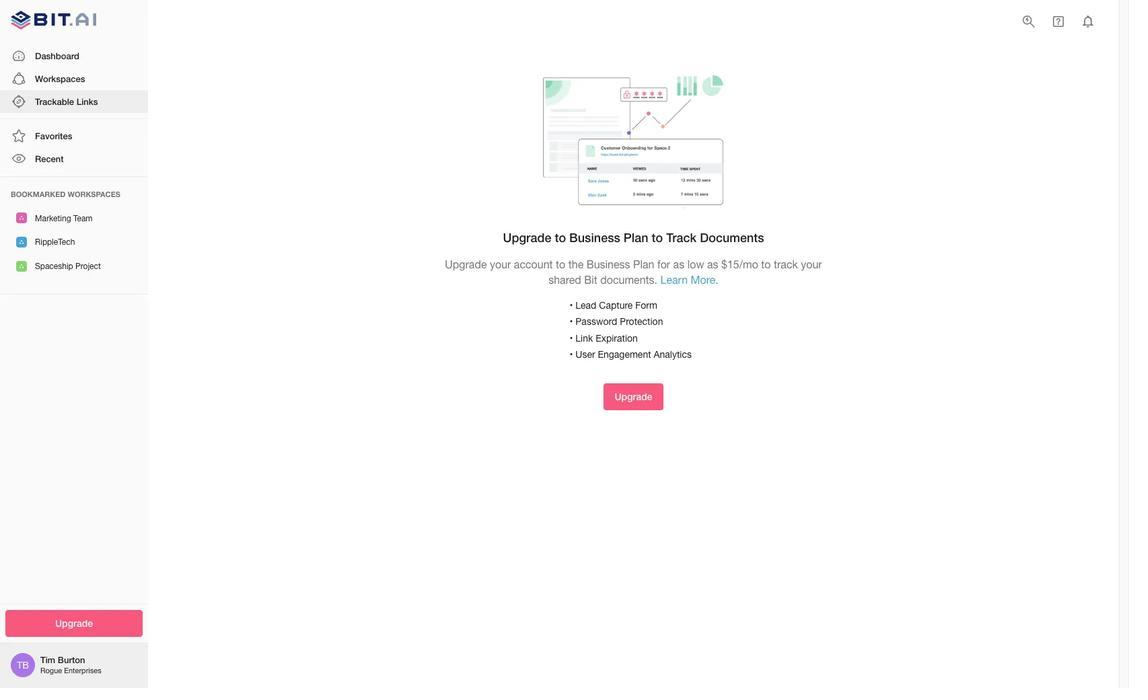 Task type: vqa. For each thing, say whether or not it's contained in the screenshot.
"date"
no



Task type: describe. For each thing, give the bounding box(es) containing it.
rippletech
[[35, 238, 75, 247]]

1 horizontal spatial upgrade button
[[604, 383, 663, 411]]

documents
[[700, 230, 764, 245]]

shared
[[549, 274, 582, 286]]

lead
[[576, 300, 597, 311]]

recent button
[[0, 148, 148, 171]]

$15/mo
[[722, 259, 759, 271]]

3 • from the top
[[570, 333, 573, 344]]

documents.
[[601, 274, 658, 286]]

recent
[[35, 154, 64, 164]]

track
[[774, 259, 798, 271]]

0 vertical spatial plan
[[624, 230, 649, 245]]

1 as from the left
[[674, 259, 685, 271]]

track
[[667, 230, 697, 245]]

analytics
[[654, 349, 692, 360]]

links
[[77, 96, 98, 107]]

project
[[75, 262, 101, 271]]

• lead capture form • password protection • link expiration • user engagement analytics
[[570, 300, 692, 360]]

to left the
[[556, 259, 566, 271]]

dashboard button
[[0, 44, 148, 67]]

to left the track
[[652, 230, 663, 245]]

tim burton rogue enterprises
[[40, 655, 101, 675]]

workspaces
[[68, 190, 120, 198]]

favorites button
[[0, 125, 148, 148]]

rippletech button
[[0, 230, 148, 254]]

user
[[576, 349, 596, 360]]

the
[[569, 259, 584, 271]]

dashboard
[[35, 50, 79, 61]]

0 vertical spatial business
[[570, 230, 621, 245]]

upgrade inside upgrade your account to the business plan for as low as $15/mo to track your shared bit documents.
[[445, 259, 487, 271]]

2 your from the left
[[801, 259, 822, 271]]

plan inside upgrade your account to the business plan for as low as $15/mo to track your shared bit documents.
[[634, 259, 655, 271]]

2 • from the top
[[570, 316, 573, 327]]

1 your from the left
[[490, 259, 511, 271]]

rogue
[[40, 667, 62, 675]]

to left track
[[762, 259, 771, 271]]

spaceship project
[[35, 262, 101, 271]]

password
[[576, 316, 618, 327]]



Task type: locate. For each thing, give the bounding box(es) containing it.
upgrade your account to the business plan for as low as $15/mo to track your shared bit documents.
[[445, 259, 822, 286]]

business up bit
[[587, 259, 631, 271]]

account
[[514, 259, 553, 271]]

capture
[[599, 300, 633, 311]]

as right for
[[674, 259, 685, 271]]

your left account
[[490, 259, 511, 271]]

plan left for
[[634, 259, 655, 271]]

as
[[674, 259, 685, 271], [708, 259, 719, 271]]

form
[[636, 300, 658, 311]]

engagement
[[598, 349, 651, 360]]

marketing team button
[[0, 206, 148, 230]]

to
[[555, 230, 566, 245], [652, 230, 663, 245], [556, 259, 566, 271], [762, 259, 771, 271]]

1 horizontal spatial your
[[801, 259, 822, 271]]

1 vertical spatial business
[[587, 259, 631, 271]]

as right low
[[708, 259, 719, 271]]

upgrade button down engagement
[[604, 383, 663, 411]]

bit
[[585, 274, 598, 286]]

protection
[[620, 316, 663, 327]]

1 vertical spatial upgrade button
[[5, 610, 143, 638]]

0 horizontal spatial your
[[490, 259, 511, 271]]

workspaces
[[35, 73, 85, 84]]

learn more. link
[[661, 274, 719, 286]]

tim
[[40, 655, 55, 666]]

learn
[[661, 274, 688, 286]]

learn more.
[[661, 274, 719, 286]]

business up the
[[570, 230, 621, 245]]

your
[[490, 259, 511, 271], [801, 259, 822, 271]]

upgrade button up burton
[[5, 610, 143, 638]]

marketing team
[[35, 214, 93, 223]]

spaceship
[[35, 262, 73, 271]]

0 vertical spatial upgrade button
[[604, 383, 663, 411]]

trackable links button
[[0, 90, 148, 113]]

burton
[[58, 655, 85, 666]]

to up shared
[[555, 230, 566, 245]]

favorites
[[35, 131, 72, 141]]

team
[[73, 214, 93, 223]]

link
[[576, 333, 593, 344]]

tb
[[17, 660, 29, 671]]

marketing
[[35, 214, 71, 223]]

bookmarked
[[11, 190, 66, 198]]

0 horizontal spatial as
[[674, 259, 685, 271]]

spaceship project button
[[0, 254, 148, 278]]

0 horizontal spatial upgrade button
[[5, 610, 143, 638]]

enterprises
[[64, 667, 101, 675]]

1 horizontal spatial as
[[708, 259, 719, 271]]

business inside upgrade your account to the business plan for as low as $15/mo to track your shared bit documents.
[[587, 259, 631, 271]]

your right track
[[801, 259, 822, 271]]

trackable links
[[35, 96, 98, 107]]

upgrade
[[503, 230, 552, 245], [445, 259, 487, 271], [615, 391, 653, 402], [55, 618, 93, 629]]

• left "lead"
[[570, 300, 573, 311]]

4 • from the top
[[570, 349, 573, 360]]

plan up upgrade your account to the business plan for as low as $15/mo to track your shared bit documents.
[[624, 230, 649, 245]]

• left password
[[570, 316, 573, 327]]

2 as from the left
[[708, 259, 719, 271]]

expiration
[[596, 333, 638, 344]]

• left "user"
[[570, 349, 573, 360]]

for
[[658, 259, 671, 271]]

trackable
[[35, 96, 74, 107]]

low
[[688, 259, 705, 271]]

workspaces button
[[0, 67, 148, 90]]

bookmarked workspaces
[[11, 190, 120, 198]]

plan
[[624, 230, 649, 245], [634, 259, 655, 271]]

upgrade to business plan to track documents
[[503, 230, 764, 245]]

upgrade button
[[604, 383, 663, 411], [5, 610, 143, 638]]

business
[[570, 230, 621, 245], [587, 259, 631, 271]]

• left 'link'
[[570, 333, 573, 344]]

1 vertical spatial plan
[[634, 259, 655, 271]]

1 • from the top
[[570, 300, 573, 311]]

more.
[[691, 274, 719, 286]]

•
[[570, 300, 573, 311], [570, 316, 573, 327], [570, 333, 573, 344], [570, 349, 573, 360]]



